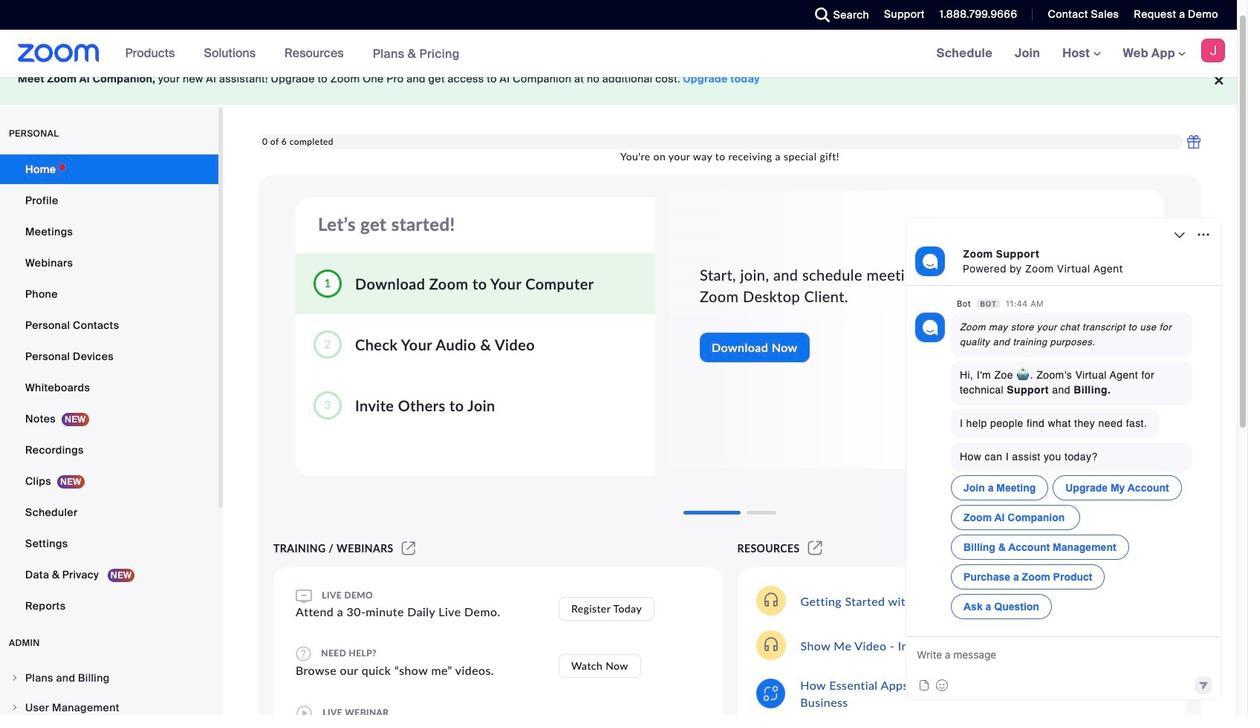 Task type: describe. For each thing, give the bounding box(es) containing it.
meetings navigation
[[926, 30, 1238, 78]]

right image for 2nd menu item from the bottom of the admin menu menu
[[10, 674, 19, 683]]

2 menu item from the top
[[0, 694, 219, 716]]

profile picture image
[[1202, 39, 1226, 62]]



Task type: locate. For each thing, give the bounding box(es) containing it.
1 vertical spatial right image
[[10, 704, 19, 713]]

right image
[[10, 674, 19, 683], [10, 704, 19, 713]]

0 vertical spatial menu item
[[0, 665, 219, 693]]

1 vertical spatial menu item
[[0, 694, 219, 716]]

product information navigation
[[114, 30, 471, 78]]

2 right image from the top
[[10, 704, 19, 713]]

1 horizontal spatial window new image
[[806, 543, 825, 555]]

footer
[[0, 54, 1238, 105]]

1 right image from the top
[[10, 674, 19, 683]]

1 menu item from the top
[[0, 665, 219, 693]]

menu item
[[0, 665, 219, 693], [0, 694, 219, 716]]

2 window new image from the left
[[806, 543, 825, 555]]

banner
[[0, 30, 1238, 78]]

admin menu menu
[[0, 665, 219, 716]]

right image for first menu item from the bottom
[[10, 704, 19, 713]]

window new image
[[400, 543, 418, 555], [806, 543, 825, 555]]

0 horizontal spatial window new image
[[400, 543, 418, 555]]

zoom logo image
[[18, 44, 99, 62]]

1 window new image from the left
[[400, 543, 418, 555]]

0 vertical spatial right image
[[10, 674, 19, 683]]

personal menu menu
[[0, 155, 219, 623]]



Task type: vqa. For each thing, say whether or not it's contained in the screenshot.
2nd menu item from the bottom
yes



